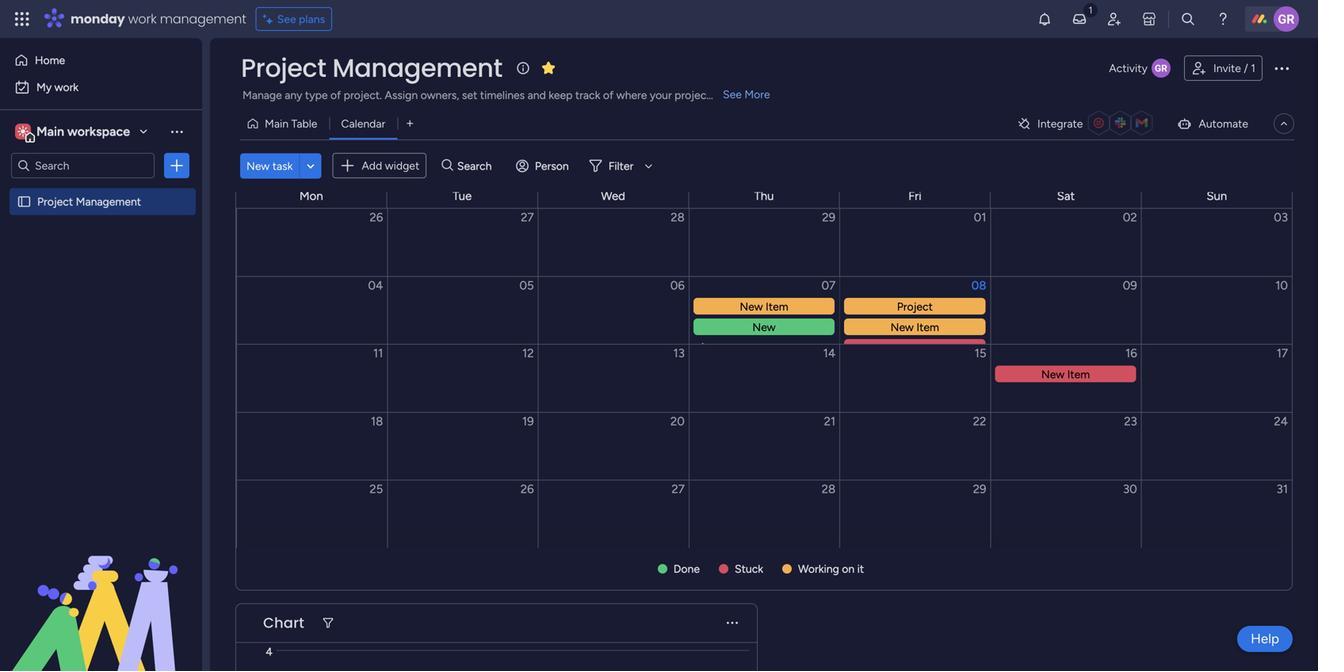 Task type: describe. For each thing, give the bounding box(es) containing it.
widget
[[385, 159, 420, 172]]

1 horizontal spatial project management
[[241, 50, 503, 86]]

monday
[[71, 10, 125, 28]]

+4 more link
[[693, 341, 839, 353]]

integrate
[[1038, 117, 1084, 130]]

keep
[[549, 88, 573, 102]]

invite
[[1214, 61, 1242, 75]]

invite members image
[[1107, 11, 1123, 27]]

task
[[273, 159, 293, 173]]

1 of from the left
[[331, 88, 341, 102]]

filter button
[[583, 153, 658, 179]]

manage
[[243, 88, 282, 102]]

track
[[576, 88, 601, 102]]

add view image
[[407, 118, 413, 129]]

lottie animation element
[[0, 512, 202, 672]]

notifications image
[[1037, 11, 1053, 27]]

see for see plans
[[277, 12, 296, 26]]

main table button
[[240, 111, 329, 136]]

and
[[528, 88, 546, 102]]

1
[[1252, 61, 1256, 75]]

person
[[535, 159, 569, 173]]

add
[[362, 159, 382, 172]]

options image
[[169, 158, 185, 174]]

2 of from the left
[[603, 88, 614, 102]]

chart
[[263, 613, 304, 634]]

more
[[745, 88, 771, 101]]

tue
[[453, 189, 472, 203]]

where
[[617, 88, 647, 102]]

wed
[[601, 189, 626, 203]]

integrate button
[[1011, 107, 1165, 140]]

Chart field
[[259, 613, 308, 634]]

lottie animation image
[[0, 512, 202, 672]]

set
[[462, 88, 478, 102]]

automate
[[1199, 117, 1249, 130]]

help button
[[1238, 627, 1293, 653]]

fri
[[909, 189, 922, 203]]

sun
[[1207, 189, 1228, 203]]

work for my
[[54, 80, 79, 94]]

manage any type of project. assign owners, set timelines and keep track of where your project stands.
[[243, 88, 749, 102]]

calendar
[[341, 117, 386, 130]]

more dots image
[[727, 618, 738, 630]]

angle down image
[[307, 160, 315, 172]]

update feed image
[[1072, 11, 1088, 27]]

more
[[708, 341, 732, 353]]

see more
[[723, 88, 771, 101]]

my work
[[36, 80, 79, 94]]

working
[[799, 563, 840, 576]]

done
[[674, 563, 700, 576]]

calendar button
[[329, 111, 398, 136]]

project management list box
[[0, 185, 202, 429]]

automate button
[[1171, 111, 1255, 136]]

public board image
[[17, 194, 32, 209]]

Search field
[[454, 155, 501, 177]]

person button
[[510, 153, 579, 179]]

work for monday
[[128, 10, 157, 28]]

thu
[[755, 189, 774, 203]]

main workspace button
[[11, 118, 155, 145]]

new task
[[247, 159, 293, 173]]

see plans button
[[256, 7, 332, 31]]

plans
[[299, 12, 325, 26]]

2 workspace image from the left
[[17, 123, 29, 140]]

sat
[[1058, 189, 1076, 203]]

stuck
[[735, 563, 764, 576]]

see more link
[[722, 86, 772, 102]]



Task type: locate. For each thing, give the bounding box(es) containing it.
assign
[[385, 88, 418, 102]]

v2 search image
[[442, 157, 454, 175]]

home
[[35, 54, 65, 67]]

management
[[160, 10, 246, 28]]

home option
[[10, 48, 193, 73]]

+4
[[693, 341, 706, 353]]

add widget
[[362, 159, 420, 172]]

1 horizontal spatial management
[[333, 50, 503, 86]]

invite / 1 button
[[1185, 56, 1263, 81]]

1 horizontal spatial project
[[241, 50, 326, 86]]

main
[[265, 117, 289, 130], [36, 124, 64, 139]]

management up assign
[[333, 50, 503, 86]]

workspace
[[67, 124, 130, 139]]

work
[[128, 10, 157, 28], [54, 80, 79, 94]]

0 horizontal spatial see
[[277, 12, 296, 26]]

monday marketplace image
[[1142, 11, 1158, 27]]

see inside button
[[277, 12, 296, 26]]

see left more
[[723, 88, 742, 101]]

project up any
[[241, 50, 326, 86]]

+4 more
[[693, 341, 732, 353]]

main inside workspace selection "element"
[[36, 124, 64, 139]]

1 horizontal spatial work
[[128, 10, 157, 28]]

of right track
[[603, 88, 614, 102]]

Project Management field
[[237, 50, 507, 86]]

workspace image
[[15, 123, 31, 140], [17, 123, 29, 140]]

project inside list box
[[37, 195, 73, 209]]

my work link
[[10, 75, 193, 100]]

0 vertical spatial project
[[241, 50, 326, 86]]

my
[[36, 80, 52, 94]]

on
[[842, 563, 855, 576]]

0 vertical spatial management
[[333, 50, 503, 86]]

my work option
[[10, 75, 193, 100]]

work right monday
[[128, 10, 157, 28]]

main table
[[265, 117, 318, 130]]

workspace options image
[[169, 124, 185, 139]]

1 vertical spatial project management
[[37, 195, 141, 209]]

main for main workspace
[[36, 124, 64, 139]]

Search in workspace field
[[33, 157, 132, 175]]

stands.
[[714, 88, 749, 102]]

project management inside list box
[[37, 195, 141, 209]]

any
[[285, 88, 303, 102]]

see left plans
[[277, 12, 296, 26]]

select product image
[[14, 11, 30, 27]]

project management down search in workspace field
[[37, 195, 141, 209]]

management inside project management list box
[[76, 195, 141, 209]]

see plans
[[277, 12, 325, 26]]

new task button
[[240, 153, 299, 179]]

workspace selection element
[[15, 122, 132, 143]]

arrow down image
[[639, 156, 658, 175]]

home link
[[10, 48, 193, 73]]

mon
[[300, 189, 323, 203]]

type
[[305, 88, 328, 102]]

main workspace
[[36, 124, 130, 139]]

project management
[[241, 50, 503, 86], [37, 195, 141, 209]]

management
[[333, 50, 503, 86], [76, 195, 141, 209]]

greg robinson image
[[1274, 6, 1300, 32]]

collapse board header image
[[1278, 117, 1291, 130]]

1 horizontal spatial of
[[603, 88, 614, 102]]

0 horizontal spatial project
[[37, 195, 73, 209]]

search everything image
[[1181, 11, 1197, 27]]

work inside "my work" option
[[54, 80, 79, 94]]

activity button
[[1103, 56, 1178, 81]]

0 horizontal spatial of
[[331, 88, 341, 102]]

1 vertical spatial work
[[54, 80, 79, 94]]

work right my
[[54, 80, 79, 94]]

of right type on the top left of the page
[[331, 88, 341, 102]]

0 horizontal spatial work
[[54, 80, 79, 94]]

management down search in workspace field
[[76, 195, 141, 209]]

owners,
[[421, 88, 460, 102]]

timelines
[[480, 88, 525, 102]]

your
[[650, 88, 672, 102]]

0 horizontal spatial management
[[76, 195, 141, 209]]

0 horizontal spatial main
[[36, 124, 64, 139]]

main left table
[[265, 117, 289, 130]]

options image
[[1273, 59, 1292, 78]]

project management up project.
[[241, 50, 503, 86]]

1 vertical spatial see
[[723, 88, 742, 101]]

main down my
[[36, 124, 64, 139]]

main for main table
[[265, 117, 289, 130]]

activity
[[1110, 61, 1148, 75]]

1 image
[[1084, 1, 1098, 19]]

see for see more
[[723, 88, 742, 101]]

0 horizontal spatial project management
[[37, 195, 141, 209]]

remove from favorites image
[[541, 60, 557, 76]]

project.
[[344, 88, 382, 102]]

invite / 1
[[1214, 61, 1256, 75]]

0 vertical spatial work
[[128, 10, 157, 28]]

help image
[[1216, 11, 1232, 27]]

show board description image
[[514, 60, 533, 76]]

new
[[247, 159, 270, 173]]

of
[[331, 88, 341, 102], [603, 88, 614, 102]]

project
[[241, 50, 326, 86], [37, 195, 73, 209]]

working on it
[[799, 563, 865, 576]]

1 workspace image from the left
[[15, 123, 31, 140]]

0 vertical spatial project management
[[241, 50, 503, 86]]

help
[[1252, 631, 1280, 648]]

filter
[[609, 159, 634, 173]]

1 vertical spatial management
[[76, 195, 141, 209]]

1 horizontal spatial see
[[723, 88, 742, 101]]

monday work management
[[71, 10, 246, 28]]

project
[[675, 88, 711, 102]]

add widget button
[[333, 153, 427, 178]]

0 vertical spatial see
[[277, 12, 296, 26]]

see
[[277, 12, 296, 26], [723, 88, 742, 101]]

project right public board image
[[37, 195, 73, 209]]

it
[[858, 563, 865, 576]]

1 horizontal spatial main
[[265, 117, 289, 130]]

table
[[291, 117, 318, 130]]

option
[[0, 188, 202, 191]]

/
[[1245, 61, 1249, 75]]

1 vertical spatial project
[[37, 195, 73, 209]]



Task type: vqa. For each thing, say whether or not it's contained in the screenshot.
Switch To
no



